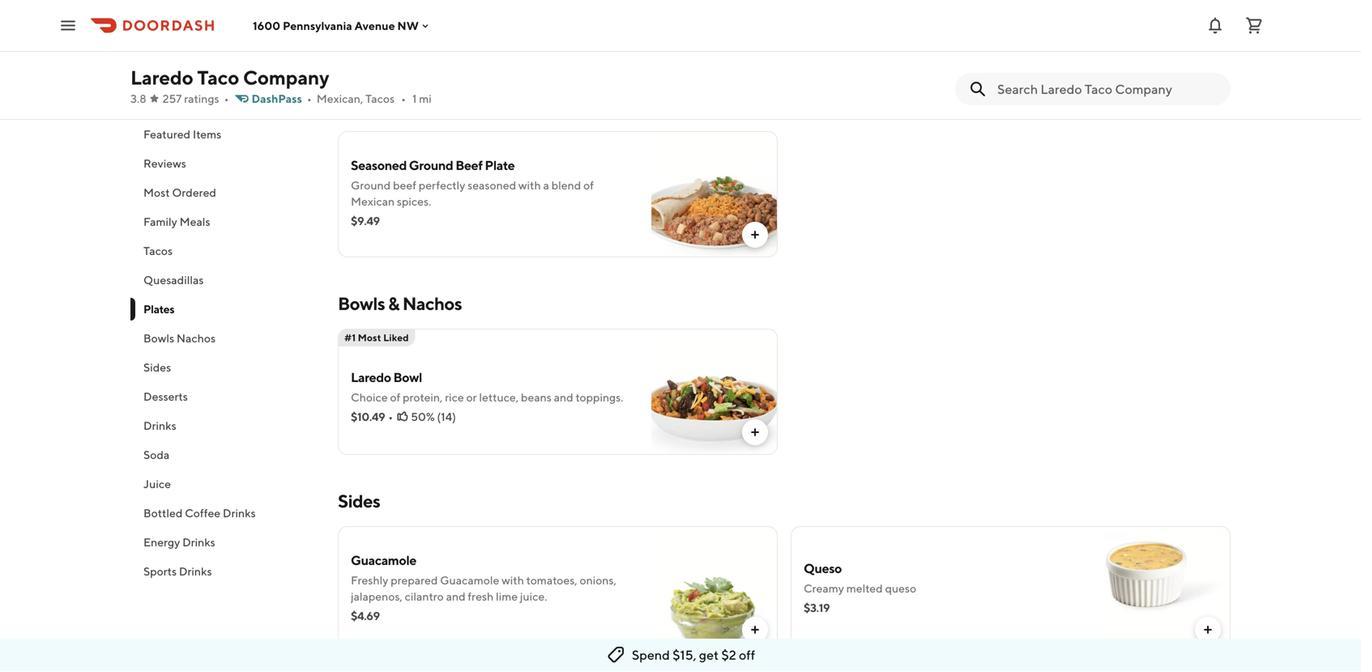 Task type: locate. For each thing, give the bounding box(es) containing it.
of
[[584, 179, 594, 192], [390, 391, 401, 404]]

• left mexican,
[[307, 92, 312, 105]]

sides up freshly
[[338, 491, 380, 512]]

most up family
[[143, 186, 170, 199]]

and right beans
[[554, 391, 574, 404]]

0 horizontal spatial guacamole
[[351, 553, 417, 569]]

1 vertical spatial sides
[[338, 491, 380, 512]]

1 vertical spatial tacos
[[143, 244, 173, 258]]

queso image
[[1105, 527, 1231, 653]]

nachos up sides button
[[177, 332, 216, 345]]

0 horizontal spatial sides
[[143, 361, 171, 374]]

0 vertical spatial tacos
[[366, 92, 395, 105]]

0 vertical spatial beef
[[388, 38, 412, 51]]

0 vertical spatial with
[[442, 38, 465, 51]]

energy drinks button
[[131, 529, 319, 558]]

tomatoes,
[[527, 574, 578, 588]]

of right blend
[[584, 179, 594, 192]]

0 horizontal spatial tacos
[[143, 244, 173, 258]]

add item to cart image
[[749, 426, 762, 439], [749, 624, 762, 637], [1202, 624, 1215, 637]]

0 horizontal spatial of
[[390, 391, 401, 404]]

company
[[243, 66, 329, 89]]

laredo up 257
[[131, 66, 193, 89]]

1 horizontal spatial of
[[584, 179, 594, 192]]

bell
[[467, 38, 486, 51]]

0 horizontal spatial nachos
[[177, 332, 216, 345]]

0 horizontal spatial ground
[[351, 179, 391, 192]]

beef down fajita
[[388, 38, 412, 51]]

and inside beef fajita plate grilled beef fajita with bell peppers, onions and tomatoes.
[[572, 38, 591, 51]]

1 horizontal spatial sides
[[338, 491, 380, 512]]

grilled
[[351, 38, 386, 51]]

laredo taco company
[[131, 66, 329, 89]]

quesadillas button
[[131, 266, 319, 295]]

1 vertical spatial nachos
[[177, 332, 216, 345]]

beef up grilled
[[351, 17, 378, 32]]

1 vertical spatial laredo
[[351, 370, 391, 385]]

toppings.
[[576, 391, 624, 404]]

plate inside beef fajita plate grilled beef fajita with bell peppers, onions and tomatoes.
[[414, 17, 444, 32]]

•
[[224, 92, 229, 105], [307, 92, 312, 105], [401, 92, 406, 105], [388, 411, 393, 424]]

$15,
[[673, 648, 697, 663]]

0 vertical spatial of
[[584, 179, 594, 192]]

3.8
[[131, 92, 146, 105]]

$10.49
[[351, 411, 385, 424]]

beef
[[351, 17, 378, 32], [456, 158, 483, 173]]

laredo
[[131, 66, 193, 89], [351, 370, 391, 385]]

ground up mexican
[[351, 179, 391, 192]]

guacamole
[[351, 553, 417, 569], [440, 574, 500, 588]]

beef
[[388, 38, 412, 51], [393, 179, 417, 192]]

plate inside seasoned ground beef plate ground beef perfectly seasoned with a blend of mexican spices. $9.49
[[485, 158, 515, 173]]

spend $15, get $2 off
[[632, 648, 756, 663]]

tacos button
[[131, 237, 319, 266]]

and for laredo
[[554, 391, 574, 404]]

lime
[[496, 591, 518, 604]]

laredo bowl image
[[652, 329, 778, 456]]

and right onions
[[572, 38, 591, 51]]

0 horizontal spatial beef
[[351, 17, 378, 32]]

coffee
[[185, 507, 221, 520]]

and inside guacamole freshly prepared guacamole with tomatoes, onions, jalapenos, cilantro and fresh lime juice. $4.69
[[446, 591, 466, 604]]

1 horizontal spatial nachos
[[403, 293, 462, 315]]

queso
[[804, 561, 842, 577]]

sports drinks button
[[131, 558, 319, 587]]

• down laredo taco company
[[224, 92, 229, 105]]

0 vertical spatial laredo
[[131, 66, 193, 89]]

ordered
[[172, 186, 216, 199]]

1 horizontal spatial guacamole
[[440, 574, 500, 588]]

1 vertical spatial of
[[390, 391, 401, 404]]

bowls & nachos
[[338, 293, 462, 315]]

family
[[143, 215, 177, 229]]

0 horizontal spatial seasoned
[[468, 179, 516, 192]]

drinks down juice button
[[223, 507, 256, 520]]

2 vertical spatial with
[[502, 574, 524, 588]]

most right '#1'
[[358, 332, 381, 344]]

1600
[[253, 19, 281, 32]]

1 vertical spatial plate
[[485, 158, 515, 173]]

nachos right &
[[403, 293, 462, 315]]

nachos inside button
[[177, 332, 216, 345]]

and
[[572, 38, 591, 51], [554, 391, 574, 404], [446, 591, 466, 604]]

queso
[[886, 582, 917, 596]]

seasoned right the perfectly
[[468, 179, 516, 192]]

guacamole up freshly
[[351, 553, 417, 569]]

1 vertical spatial with
[[519, 179, 541, 192]]

bottled coffee drinks
[[143, 507, 256, 520]]

guacamole up fresh
[[440, 574, 500, 588]]

0 vertical spatial sides
[[143, 361, 171, 374]]

mexican,
[[317, 92, 363, 105]]

and for guacamole
[[446, 591, 466, 604]]

get
[[699, 648, 719, 663]]

drinks up soda
[[143, 419, 176, 433]]

most inside button
[[143, 186, 170, 199]]

and left fresh
[[446, 591, 466, 604]]

0 vertical spatial ground
[[409, 158, 453, 173]]

plate
[[414, 17, 444, 32], [485, 158, 515, 173]]

nachos
[[403, 293, 462, 315], [177, 332, 216, 345]]

1 vertical spatial guacamole
[[440, 574, 500, 588]]

tacos left the 1
[[366, 92, 395, 105]]

1 vertical spatial bowls
[[143, 332, 174, 345]]

0 items, open order cart image
[[1245, 16, 1265, 35]]

bowls left &
[[338, 293, 385, 315]]

0 horizontal spatial laredo
[[131, 66, 193, 89]]

bowls nachos
[[143, 332, 216, 345]]

guacamole image
[[652, 527, 778, 653]]

most
[[143, 186, 170, 199], [358, 332, 381, 344]]

0 horizontal spatial most
[[143, 186, 170, 199]]

0 vertical spatial beef
[[351, 17, 378, 32]]

family meals button
[[131, 208, 319, 237]]

0 vertical spatial seasoned
[[882, 46, 931, 59]]

ground
[[409, 158, 453, 173], [351, 179, 391, 192]]

ground up the perfectly
[[409, 158, 453, 173]]

seasoned left to
[[882, 46, 931, 59]]

Item Search search field
[[998, 80, 1218, 98]]

tacos down family
[[143, 244, 173, 258]]

reviews button
[[131, 149, 319, 178]]

beef up spices.
[[393, 179, 417, 192]]

most ordered
[[143, 186, 216, 199]]

beef up the perfectly
[[456, 158, 483, 173]]

prepared
[[391, 574, 438, 588]]

half chicken plate image
[[1105, 0, 1231, 117]]

melted
[[847, 582, 883, 596]]

avenue
[[355, 19, 395, 32]]

0 vertical spatial most
[[143, 186, 170, 199]]

1 vertical spatial beef
[[456, 158, 483, 173]]

with left bell
[[442, 38, 465, 51]]

or
[[467, 391, 477, 404]]

laredo bowl choice of protein, rice or lettuce, beans and toppings.
[[351, 370, 624, 404]]

beef inside seasoned ground beef plate ground beef perfectly seasoned with a blend of mexican spices. $9.49
[[393, 179, 417, 192]]

1 horizontal spatial bowls
[[338, 293, 385, 315]]

laredo for laredo taco company
[[131, 66, 193, 89]]

with up lime
[[502, 574, 524, 588]]

beef inside beef fajita plate grilled beef fajita with bell peppers, onions and tomatoes.
[[351, 17, 378, 32]]

1 vertical spatial most
[[358, 332, 381, 344]]

dashpass
[[252, 92, 302, 105]]

drinks
[[143, 419, 176, 433], [223, 507, 256, 520], [182, 536, 215, 550], [179, 565, 212, 579]]

seasoned inside seasoned ground beef plate ground beef perfectly seasoned with a blend of mexican spices. $9.49
[[468, 179, 516, 192]]

laredo up choice
[[351, 370, 391, 385]]

jalapenos,
[[351, 591, 403, 604]]

50% (14)
[[411, 411, 456, 424]]

onions
[[535, 38, 570, 51]]

chicken
[[839, 46, 880, 59]]

and inside "laredo bowl choice of protein, rice or lettuce, beans and toppings."
[[554, 391, 574, 404]]

2 vertical spatial and
[[446, 591, 466, 604]]

1 horizontal spatial plate
[[485, 158, 515, 173]]

beef fajita plate image
[[652, 0, 778, 117]]

257 ratings •
[[163, 92, 229, 105]]

50%
[[411, 411, 435, 424]]

1 vertical spatial beef
[[393, 179, 417, 192]]

laredo inside "laredo bowl choice of protein, rice or lettuce, beans and toppings."
[[351, 370, 391, 385]]

seasoned ground beef plate ground beef perfectly seasoned with a blend of mexican spices. $9.49
[[351, 158, 594, 228]]

bowls inside button
[[143, 332, 174, 345]]

tacos
[[366, 92, 395, 105], [143, 244, 173, 258]]

1 vertical spatial and
[[554, 391, 574, 404]]

0 horizontal spatial bowls
[[143, 332, 174, 345]]

1 horizontal spatial laredo
[[351, 370, 391, 385]]

of down the bowl
[[390, 391, 401, 404]]

sides up desserts
[[143, 361, 171, 374]]

bowls down "plates"
[[143, 332, 174, 345]]

perfectly
[[419, 179, 466, 192]]

pennsylvania
[[283, 19, 352, 32]]

1 horizontal spatial ground
[[409, 158, 453, 173]]

add item to cart image
[[749, 229, 762, 242]]

0 vertical spatial bowls
[[338, 293, 385, 315]]

1
[[413, 92, 417, 105]]

with left a
[[519, 179, 541, 192]]

1 vertical spatial seasoned
[[468, 179, 516, 192]]

0 vertical spatial nachos
[[403, 293, 462, 315]]

0 vertical spatial plate
[[414, 17, 444, 32]]

1 horizontal spatial beef
[[456, 158, 483, 173]]

0 horizontal spatial plate
[[414, 17, 444, 32]]

&
[[388, 293, 399, 315]]

tacos inside tacos button
[[143, 244, 173, 258]]

0 vertical spatial and
[[572, 38, 591, 51]]

creamy
[[804, 582, 845, 596]]



Task type: vqa. For each thing, say whether or not it's contained in the screenshot.
the middle ×
no



Task type: describe. For each thing, give the bounding box(es) containing it.
ratings
[[184, 92, 219, 105]]

energy drinks
[[143, 536, 215, 550]]

fajita
[[414, 38, 440, 51]]

lettuce,
[[479, 391, 519, 404]]

blend
[[552, 179, 581, 192]]

meals
[[180, 215, 210, 229]]

perfection.
[[946, 46, 1002, 59]]

juice
[[143, 478, 171, 491]]

a
[[543, 179, 549, 192]]

energy
[[143, 536, 180, 550]]

bowl
[[394, 370, 422, 385]]

add item to cart image for guacamole
[[749, 624, 762, 637]]

#1 most liked
[[345, 332, 409, 344]]

family meals
[[143, 215, 210, 229]]

plates
[[143, 303, 174, 316]]

onions,
[[580, 574, 617, 588]]

queso creamy melted queso $3.19
[[804, 561, 917, 615]]

with inside seasoned ground beef plate ground beef perfectly seasoned with a blend of mexican spices. $9.49
[[519, 179, 541, 192]]

$10.49 •
[[351, 411, 393, 424]]

guacamole freshly prepared guacamole with tomatoes, onions, jalapenos, cilantro and fresh lime juice. $4.69
[[351, 553, 617, 623]]

of inside "laredo bowl choice of protein, rice or lettuce, beans and toppings."
[[390, 391, 401, 404]]

$3.19
[[804, 602, 830, 615]]

baked chicken seasoned to perfection.
[[804, 46, 1002, 59]]

spend
[[632, 648, 670, 663]]

peppers,
[[488, 38, 533, 51]]

with inside guacamole freshly prepared guacamole with tomatoes, onions, jalapenos, cilantro and fresh lime juice. $4.69
[[502, 574, 524, 588]]

nw
[[398, 19, 419, 32]]

desserts
[[143, 390, 188, 404]]

featured items
[[143, 128, 221, 141]]

• right $10.49
[[388, 411, 393, 424]]

soda
[[143, 449, 170, 462]]

sports drinks
[[143, 565, 212, 579]]

bowls for bowls nachos
[[143, 332, 174, 345]]

juice button
[[131, 470, 319, 499]]

mi
[[419, 92, 432, 105]]

most ordered button
[[131, 178, 319, 208]]

featured
[[143, 128, 191, 141]]

reviews
[[143, 157, 186, 170]]

drinks button
[[131, 412, 319, 441]]

tomatoes.
[[351, 54, 402, 67]]

bottled
[[143, 507, 183, 520]]

freshly
[[351, 574, 389, 588]]

cilantro
[[405, 591, 444, 604]]

• left the 1
[[401, 92, 406, 105]]

1600 pennsylvania avenue nw
[[253, 19, 419, 32]]

bottled coffee drinks button
[[131, 499, 319, 529]]

mexican, tacos • 1 mi
[[317, 92, 432, 105]]

1 horizontal spatial tacos
[[366, 92, 395, 105]]

featured items button
[[131, 120, 319, 149]]

1 horizontal spatial seasoned
[[882, 46, 931, 59]]

(14)
[[437, 411, 456, 424]]

1 horizontal spatial most
[[358, 332, 381, 344]]

protein,
[[403, 391, 443, 404]]

beef inside seasoned ground beef plate ground beef perfectly seasoned with a blend of mexican spices. $9.49
[[456, 158, 483, 173]]

fresh
[[468, 591, 494, 604]]

sides inside button
[[143, 361, 171, 374]]

bowls nachos button
[[131, 324, 319, 353]]

off
[[739, 648, 756, 663]]

$2
[[722, 648, 737, 663]]

juice.
[[520, 591, 547, 604]]

bowls for bowls & nachos
[[338, 293, 385, 315]]

seasoned
[[351, 158, 407, 173]]

choice
[[351, 391, 388, 404]]

with inside beef fajita plate grilled beef fajita with bell peppers, onions and tomatoes.
[[442, 38, 465, 51]]

1600 pennsylvania avenue nw button
[[253, 19, 432, 32]]

add item to cart image for queso
[[1202, 624, 1215, 637]]

drinks down bottled coffee drinks
[[182, 536, 215, 550]]

seasoned ground beef plate image
[[652, 131, 778, 258]]

notification bell image
[[1206, 16, 1226, 35]]

spices.
[[397, 195, 432, 208]]

0 vertical spatial guacamole
[[351, 553, 417, 569]]

taco
[[197, 66, 239, 89]]

fajita
[[380, 17, 412, 32]]

sports
[[143, 565, 177, 579]]

items
[[193, 128, 221, 141]]

dashpass •
[[252, 92, 312, 105]]

beef fajita plate grilled beef fajita with bell peppers, onions and tomatoes.
[[351, 17, 591, 67]]

rice
[[445, 391, 464, 404]]

drinks down energy drinks
[[179, 565, 212, 579]]

to
[[933, 46, 944, 59]]

#1
[[345, 332, 356, 344]]

sides button
[[131, 353, 319, 383]]

$9.49
[[351, 214, 380, 228]]

laredo for laredo bowl choice of protein, rice or lettuce, beans and toppings.
[[351, 370, 391, 385]]

beans
[[521, 391, 552, 404]]

of inside seasoned ground beef plate ground beef perfectly seasoned with a blend of mexican spices. $9.49
[[584, 179, 594, 192]]

open menu image
[[58, 16, 78, 35]]

baked
[[804, 46, 837, 59]]

beef inside beef fajita plate grilled beef fajita with bell peppers, onions and tomatoes.
[[388, 38, 412, 51]]

desserts button
[[131, 383, 319, 412]]

257
[[163, 92, 182, 105]]

1 vertical spatial ground
[[351, 179, 391, 192]]

quesadillas
[[143, 274, 204, 287]]



